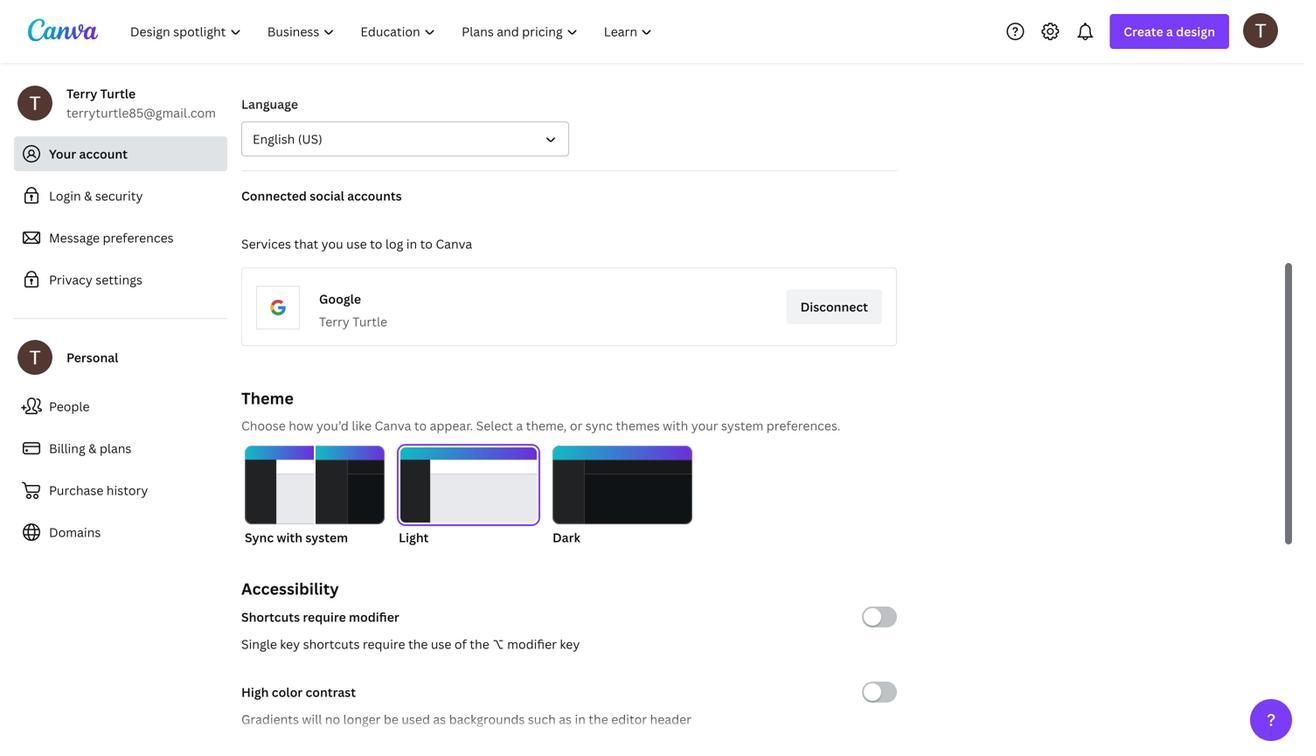 Task type: describe. For each thing, give the bounding box(es) containing it.
disconnect
[[801, 299, 868, 315]]

services that you use to log in to canva
[[241, 236, 472, 252]]

2 as from the left
[[559, 711, 572, 728]]

design
[[1176, 23, 1216, 40]]

how
[[289, 418, 314, 434]]

1 vertical spatial in
[[575, 711, 586, 728]]

login & security link
[[14, 178, 227, 213]]

longer
[[343, 711, 381, 728]]

shortcuts
[[303, 636, 360, 653]]

2 key from the left
[[560, 636, 580, 653]]

system inside button
[[306, 529, 348, 546]]

contrast
[[306, 684, 356, 701]]

english
[[253, 131, 295, 147]]

preferences
[[103, 230, 174, 246]]

themes
[[616, 418, 660, 434]]

language
[[241, 96, 298, 112]]

that
[[294, 236, 319, 252]]

terry inside terry turtle terryturtle85@gmail.com
[[66, 85, 97, 102]]

privacy settings link
[[14, 262, 227, 297]]

personal
[[66, 349, 118, 366]]

message preferences link
[[14, 220, 227, 255]]

system inside theme choose how you'd like canva to appear. select a theme, or sync themes with your system preferences.
[[721, 418, 764, 434]]

0 vertical spatial use
[[346, 236, 367, 252]]

editor
[[611, 711, 647, 728]]

create a design button
[[1110, 14, 1230, 49]]

0 horizontal spatial require
[[303, 609, 346, 626]]

you
[[322, 236, 343, 252]]

billing
[[49, 440, 85, 457]]

or
[[570, 418, 583, 434]]

privacy
[[49, 272, 93, 288]]

0 horizontal spatial in
[[406, 236, 417, 252]]

a inside create a design dropdown button
[[1167, 23, 1174, 40]]

& for login
[[84, 188, 92, 204]]

gradients
[[241, 711, 299, 728]]

your account link
[[14, 136, 227, 171]]

google
[[319, 291, 361, 307]]

1 as from the left
[[433, 711, 446, 728]]

domains
[[49, 524, 101, 541]]

1 key from the left
[[280, 636, 300, 653]]

theme,
[[526, 418, 567, 434]]

0 horizontal spatial modifier
[[349, 609, 399, 626]]

canva inside theme choose how you'd like canva to appear. select a theme, or sync themes with your system preferences.
[[375, 418, 411, 434]]

to inside theme choose how you'd like canva to appear. select a theme, or sync themes with your system preferences.
[[414, 418, 427, 434]]

sync
[[586, 418, 613, 434]]

1 vertical spatial modifier
[[507, 636, 557, 653]]

turtle inside google terry turtle
[[353, 314, 387, 330]]

domains link
[[14, 515, 227, 550]]

your
[[49, 146, 76, 162]]

dark
[[553, 529, 581, 546]]

terryturtle85@gmail.com
[[66, 105, 216, 121]]

terry turtle image
[[1244, 13, 1278, 48]]

login & security
[[49, 188, 143, 204]]

accounts
[[347, 188, 402, 204]]

light
[[399, 529, 429, 546]]

1 horizontal spatial the
[[470, 636, 490, 653]]

log
[[386, 236, 403, 252]]

billing & plans link
[[14, 431, 227, 466]]

gradients will no longer be used as backgrounds such as in the editor header
[[241, 711, 692, 728]]

history
[[107, 482, 148, 499]]

be
[[384, 711, 399, 728]]

services
[[241, 236, 291, 252]]

theme
[[241, 388, 294, 409]]

settings
[[96, 272, 142, 288]]

your
[[692, 418, 718, 434]]

connected
[[241, 188, 307, 204]]

high color contrast
[[241, 684, 356, 701]]

preferences.
[[767, 418, 841, 434]]

0 horizontal spatial the
[[408, 636, 428, 653]]

appear.
[[430, 418, 473, 434]]



Task type: vqa. For each thing, say whether or not it's contained in the screenshot.
Canva to the bottom
yes



Task type: locate. For each thing, give the bounding box(es) containing it.
1 vertical spatial require
[[363, 636, 405, 653]]

& for billing
[[88, 440, 97, 457]]

you'd
[[317, 418, 349, 434]]

purchase
[[49, 482, 104, 499]]

0 vertical spatial require
[[303, 609, 346, 626]]

Language: English (US) button
[[241, 122, 569, 157]]

0 horizontal spatial system
[[306, 529, 348, 546]]

system up the accessibility at the left bottom
[[306, 529, 348, 546]]

the left of
[[408, 636, 428, 653]]

0 horizontal spatial with
[[277, 529, 303, 546]]

privacy settings
[[49, 272, 142, 288]]

will
[[302, 711, 322, 728]]

0 vertical spatial modifier
[[349, 609, 399, 626]]

1 horizontal spatial turtle
[[353, 314, 387, 330]]

key right single
[[280, 636, 300, 653]]

with inside button
[[277, 529, 303, 546]]

the left ⌥
[[470, 636, 490, 653]]

turtle up terryturtle85@gmail.com
[[100, 85, 136, 102]]

0 vertical spatial in
[[406, 236, 417, 252]]

a inside theme choose how you'd like canva to appear. select a theme, or sync themes with your system preferences.
[[516, 418, 523, 434]]

require right shortcuts
[[363, 636, 405, 653]]

0 vertical spatial system
[[721, 418, 764, 434]]

single key shortcuts require the use of the ⌥ modifier key
[[241, 636, 580, 653]]

with inside theme choose how you'd like canva to appear. select a theme, or sync themes with your system preferences.
[[663, 418, 689, 434]]

terry
[[66, 85, 97, 102], [319, 314, 350, 330]]

message preferences
[[49, 230, 174, 246]]

key
[[280, 636, 300, 653], [560, 636, 580, 653]]

connected social accounts
[[241, 188, 402, 204]]

select
[[476, 418, 513, 434]]

1 vertical spatial &
[[88, 440, 97, 457]]

1 vertical spatial use
[[431, 636, 452, 653]]

google terry turtle
[[319, 291, 387, 330]]

terry turtle terryturtle85@gmail.com
[[66, 85, 216, 121]]

backgrounds
[[449, 711, 525, 728]]

in right "log"
[[406, 236, 417, 252]]

billing & plans
[[49, 440, 132, 457]]

1 vertical spatial with
[[277, 529, 303, 546]]

color
[[272, 684, 303, 701]]

1 horizontal spatial with
[[663, 418, 689, 434]]

1 horizontal spatial require
[[363, 636, 405, 653]]

social
[[310, 188, 344, 204]]

Dark button
[[553, 446, 693, 547]]

terry inside google terry turtle
[[319, 314, 350, 330]]

sync
[[245, 529, 274, 546]]

modifier
[[349, 609, 399, 626], [507, 636, 557, 653]]

Light button
[[399, 446, 539, 547]]

no
[[325, 711, 340, 728]]

canva right "log"
[[436, 236, 472, 252]]

login
[[49, 188, 81, 204]]

people
[[49, 398, 90, 415]]

1 horizontal spatial as
[[559, 711, 572, 728]]

create a design
[[1124, 23, 1216, 40]]

security
[[95, 188, 143, 204]]

0 vertical spatial with
[[663, 418, 689, 434]]

sync with system
[[245, 529, 348, 546]]

0 horizontal spatial a
[[516, 418, 523, 434]]

1 horizontal spatial system
[[721, 418, 764, 434]]

choose
[[241, 418, 286, 434]]

your account
[[49, 146, 128, 162]]

0 horizontal spatial use
[[346, 236, 367, 252]]

create
[[1124, 23, 1164, 40]]

modifier up single key shortcuts require the use of the ⌥ modifier key
[[349, 609, 399, 626]]

modifier right ⌥
[[507, 636, 557, 653]]

key right ⌥
[[560, 636, 580, 653]]

1 vertical spatial canva
[[375, 418, 411, 434]]

english (us)
[[253, 131, 322, 147]]

require up shortcuts
[[303, 609, 346, 626]]

single
[[241, 636, 277, 653]]

plans
[[100, 440, 132, 457]]

as
[[433, 711, 446, 728], [559, 711, 572, 728]]

used
[[402, 711, 430, 728]]

use left of
[[431, 636, 452, 653]]

terry up your account
[[66, 85, 97, 102]]

to left "log"
[[370, 236, 383, 252]]

people link
[[14, 389, 227, 424]]

0 horizontal spatial key
[[280, 636, 300, 653]]

⌥
[[493, 636, 504, 653]]

0 horizontal spatial canva
[[375, 418, 411, 434]]

1 horizontal spatial a
[[1167, 23, 1174, 40]]

account
[[79, 146, 128, 162]]

0 horizontal spatial as
[[433, 711, 446, 728]]

1 vertical spatial terry
[[319, 314, 350, 330]]

shortcuts require modifier
[[241, 609, 399, 626]]

a left "design"
[[1167, 23, 1174, 40]]

turtle
[[100, 85, 136, 102], [353, 314, 387, 330]]

& left plans
[[88, 440, 97, 457]]

require
[[303, 609, 346, 626], [363, 636, 405, 653]]

canva
[[436, 236, 472, 252], [375, 418, 411, 434]]

of
[[455, 636, 467, 653]]

use right you
[[346, 236, 367, 252]]

turtle inside terry turtle terryturtle85@gmail.com
[[100, 85, 136, 102]]

as right 'such'
[[559, 711, 572, 728]]

&
[[84, 188, 92, 204], [88, 440, 97, 457]]

1 horizontal spatial modifier
[[507, 636, 557, 653]]

to right "log"
[[420, 236, 433, 252]]

to
[[370, 236, 383, 252], [420, 236, 433, 252], [414, 418, 427, 434]]

0 vertical spatial turtle
[[100, 85, 136, 102]]

shortcuts
[[241, 609, 300, 626]]

purchase history
[[49, 482, 148, 499]]

canva right like
[[375, 418, 411, 434]]

disconnect button
[[787, 289, 882, 324]]

such
[[528, 711, 556, 728]]

0 vertical spatial terry
[[66, 85, 97, 102]]

a
[[1167, 23, 1174, 40], [516, 418, 523, 434]]

with left your
[[663, 418, 689, 434]]

1 vertical spatial system
[[306, 529, 348, 546]]

1 horizontal spatial use
[[431, 636, 452, 653]]

1 horizontal spatial in
[[575, 711, 586, 728]]

0 vertical spatial canva
[[436, 236, 472, 252]]

with right sync on the bottom left
[[277, 529, 303, 546]]

as right used
[[433, 711, 446, 728]]

to left appear.
[[414, 418, 427, 434]]

0 horizontal spatial turtle
[[100, 85, 136, 102]]

1 horizontal spatial key
[[560, 636, 580, 653]]

with
[[663, 418, 689, 434], [277, 529, 303, 546]]

top level navigation element
[[119, 14, 668, 49]]

1 horizontal spatial terry
[[319, 314, 350, 330]]

high
[[241, 684, 269, 701]]

1 vertical spatial a
[[516, 418, 523, 434]]

in
[[406, 236, 417, 252], [575, 711, 586, 728]]

system
[[721, 418, 764, 434], [306, 529, 348, 546]]

turtle down google on the top left of the page
[[353, 314, 387, 330]]

accessibility
[[241, 578, 339, 600]]

0 vertical spatial &
[[84, 188, 92, 204]]

2 horizontal spatial the
[[589, 711, 608, 728]]

in right 'such'
[[575, 711, 586, 728]]

use
[[346, 236, 367, 252], [431, 636, 452, 653]]

system right your
[[721, 418, 764, 434]]

1 horizontal spatial canva
[[436, 236, 472, 252]]

a right select on the bottom
[[516, 418, 523, 434]]

theme choose how you'd like canva to appear. select a theme, or sync themes with your system preferences.
[[241, 388, 841, 434]]

like
[[352, 418, 372, 434]]

message
[[49, 230, 100, 246]]

Sync with system button
[[245, 446, 385, 547]]

header
[[650, 711, 692, 728]]

the left editor
[[589, 711, 608, 728]]

0 vertical spatial a
[[1167, 23, 1174, 40]]

terry down google on the top left of the page
[[319, 314, 350, 330]]

the
[[408, 636, 428, 653], [470, 636, 490, 653], [589, 711, 608, 728]]

purchase history link
[[14, 473, 227, 508]]

0 horizontal spatial terry
[[66, 85, 97, 102]]

& right login
[[84, 188, 92, 204]]

(us)
[[298, 131, 322, 147]]

1 vertical spatial turtle
[[353, 314, 387, 330]]



